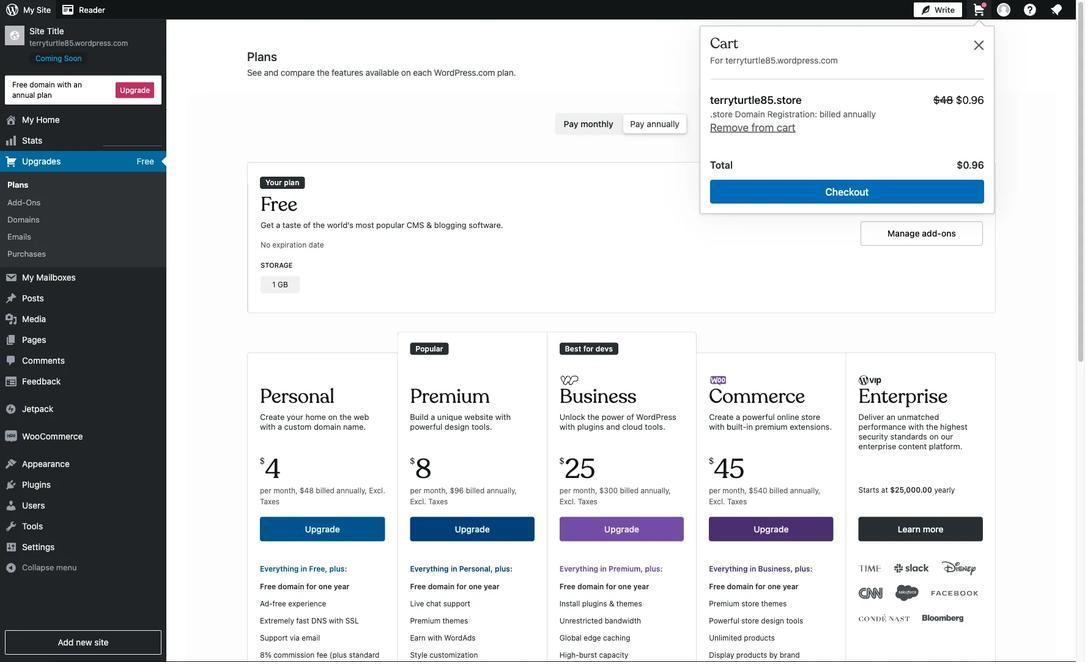 Task type: vqa. For each thing, say whether or not it's contained in the screenshot.
COMMUNITY.
no



Task type: describe. For each thing, give the bounding box(es) containing it.
annually, for per month, $96 billed annually, excl. taxes
[[487, 487, 517, 495]]

✕ button
[[974, 36, 985, 54]]

excl. for per month, $300 billed annually, excl. taxes
[[560, 498, 576, 506]]

reader
[[79, 5, 105, 14]]

wordpress vip client logo for facebook image
[[932, 585, 980, 602]]

excl. for per month, $540 billed annually, excl. taxes
[[710, 498, 726, 506]]

terryturtle85.wordpress.com for cart
[[726, 55, 838, 65]]

with left ssl at the left
[[329, 617, 344, 626]]

see
[[247, 68, 262, 78]]

plugins link
[[0, 475, 166, 496]]

feedback
[[22, 377, 61, 387]]

your
[[287, 412, 303, 422]]

8% commission fee (plus standard processing fee) for payments
[[260, 651, 380, 663]]

earn
[[410, 634, 426, 643]]

pages link
[[0, 330, 166, 351]]

in inside create a powerful online store with built-in premium extensions.
[[747, 422, 754, 431]]

my site link
[[0, 0, 56, 20]]

write link
[[914, 0, 963, 20]]

a inside build a unique website with powerful design tools.
[[431, 412, 435, 422]]

month, for $48
[[274, 487, 298, 495]]

customization
[[430, 651, 478, 660]]

1 horizontal spatial themes
[[617, 600, 643, 609]]

everything for everything in business, plus:
[[710, 565, 748, 574]]

my for my site
[[23, 5, 34, 14]]

business,
[[759, 565, 794, 574]]

yearly
[[935, 486, 956, 495]]

global
[[560, 634, 582, 643]]

premium for premium store themes
[[710, 600, 740, 609]]

per for per month, $540 billed annually, excl. taxes
[[710, 487, 721, 495]]

0 vertical spatial site
[[37, 5, 51, 14]]

upgrade button down per month, $540 billed annually, excl. taxes
[[710, 517, 834, 542]]

free up install
[[560, 583, 576, 591]]

jetpack link
[[0, 399, 166, 420]]

most
[[356, 220, 374, 229]]

pages
[[22, 335, 46, 345]]

month, for $96
[[424, 487, 448, 495]]

for right best
[[584, 345, 594, 353]]

experience
[[289, 600, 327, 609]]

premium store themes
[[710, 600, 787, 609]]

one for &
[[619, 583, 632, 591]]

coming soon
[[36, 54, 82, 62]]

taxes for $48
[[260, 498, 280, 506]]

upgrade button up "highest hourly views 0" image
[[116, 82, 154, 98]]

collapse menu link
[[0, 558, 166, 578]]

premium for premium themes
[[410, 617, 441, 626]]

learn more link
[[859, 517, 984, 542]]

best for devs
[[565, 345, 613, 353]]

wordpress vip client logo for disney image
[[942, 560, 977, 577]]

no
[[261, 241, 271, 249]]

free inside free domain with an annual plan
[[12, 80, 28, 89]]

Pay monthly radio
[[557, 114, 621, 134]]

unmatched
[[898, 412, 940, 422]]

install
[[560, 600, 580, 609]]

personal
[[260, 385, 335, 409]]

platform.
[[930, 442, 963, 451]]

img image for woocommerce
[[5, 431, 17, 443]]

Pay annually radio
[[624, 114, 687, 133]]

more
[[924, 524, 944, 535]]

woocommerce logo image
[[710, 375, 728, 387]]

1 vertical spatial design
[[762, 617, 785, 626]]

wp cloud logo image
[[560, 375, 579, 386]]

the inside unlock the power of wordpress with plugins and cloud tools.
[[588, 412, 600, 422]]

free domain with an annual plan
[[12, 80, 82, 99]]

date
[[309, 241, 324, 249]]

popular
[[377, 220, 405, 229]]

commission
[[274, 651, 315, 660]]

popular
[[416, 345, 444, 353]]

live
[[410, 600, 424, 609]]

a inside create your home on the web with a custom domain name.
[[278, 422, 282, 431]]

an inside deliver an unmatched performance with the highest security standards on our enterprise content platform.
[[887, 412, 896, 422]]

security
[[859, 432, 889, 441]]

my profile image
[[998, 3, 1011, 17]]

8
[[416, 453, 432, 487]]

$ for 4
[[260, 456, 265, 467]]

domains
[[7, 215, 40, 224]]

tools
[[22, 522, 43, 532]]

1 vertical spatial plugins
[[583, 600, 608, 609]]

tools. inside unlock the power of wordpress with plugins and cloud tools.
[[645, 422, 666, 431]]

annually, for per month, $48 billed annually, excl. taxes
[[337, 487, 367, 495]]

wordpress vip client logo for time image
[[859, 560, 882, 577]]

wordpress vip client logo for bloomberg image
[[923, 610, 965, 627]]

for for premium themes
[[457, 583, 467, 591]]

coming
[[36, 54, 62, 62]]

25
[[565, 453, 596, 487]]

free down "highest hourly views 0" image
[[137, 156, 154, 166]]

registration
[[768, 109, 815, 119]]

ons
[[942, 229, 957, 239]]

in for everything in business, plus:
[[750, 565, 757, 574]]

ad-free experience
[[260, 600, 327, 609]]

0 horizontal spatial themes
[[443, 617, 468, 626]]

tools link
[[0, 517, 166, 537]]

remove from cart button
[[711, 121, 796, 133]]

unlimited products
[[710, 634, 775, 643]]

upgrade down per month, $96 billed annually, excl. taxes
[[455, 524, 490, 535]]

billed for per month, $48 billed annually, excl. taxes
[[316, 487, 335, 495]]

products for unlimited
[[745, 634, 775, 643]]

my home link
[[0, 110, 166, 130]]

unrestricted bandwidth
[[560, 617, 642, 626]]

store for design
[[742, 617, 760, 626]]

appearance link
[[0, 454, 166, 475]]

media
[[22, 314, 46, 324]]

per for per month, $300 billed annually, excl. taxes
[[560, 487, 571, 495]]

year for live chat support
[[484, 583, 500, 591]]

write
[[935, 5, 955, 14]]

everything for everything in personal, plus:
[[410, 565, 449, 574]]

of inside unlock the power of wordpress with plugins and cloud tools.
[[627, 412, 634, 422]]

:
[[815, 109, 818, 119]]

personal,
[[460, 565, 493, 574]]

collapse menu
[[22, 563, 77, 573]]

site inside the site title terryturtle85.wordpress.com
[[29, 26, 45, 36]]

2 horizontal spatial themes
[[762, 600, 787, 609]]

upgrade button down "per month, $48 billed annually, excl. taxes"
[[260, 517, 385, 542]]

blogging
[[434, 220, 467, 229]]

free domain for one year for support
[[410, 583, 500, 591]]

by
[[770, 651, 778, 660]]

of inside your plan free get a taste of the world's most popular cms & blogging software.
[[303, 220, 311, 229]]

4
[[265, 453, 281, 487]]

build
[[410, 412, 429, 422]]

tools. inside build a unique website with powerful design tools.
[[472, 422, 492, 431]]

manage
[[888, 229, 920, 239]]

everything in business, plus:
[[710, 565, 813, 574]]

display products by brand
[[710, 651, 800, 660]]

posts link
[[0, 288, 166, 309]]

ad-
[[260, 600, 273, 609]]

per for per month, $48 billed annually, excl. taxes
[[260, 487, 272, 495]]

mailboxes
[[36, 273, 76, 283]]

taxes for $96
[[429, 498, 448, 506]]

my shopping cart image
[[973, 2, 987, 17]]

add-
[[923, 229, 942, 239]]

everything for everything in premium, plus:
[[560, 565, 599, 574]]

our
[[942, 432, 954, 441]]

plus: for everything in free, plus:
[[330, 565, 347, 574]]

emails link
[[0, 228, 166, 245]]

with inside create your home on the web with a custom domain name.
[[260, 422, 276, 431]]

unlimited
[[710, 634, 742, 643]]

for for extremely fast dns with ssl
[[307, 583, 317, 591]]

annually inside $48 $0.96 .store domain registration : billed annually remove from cart
[[844, 109, 876, 119]]

add new site link
[[5, 631, 162, 656]]

via
[[290, 634, 300, 643]]

title
[[47, 26, 64, 36]]

with inside unlock the power of wordpress with plugins and cloud tools.
[[560, 422, 575, 431]]

in for everything in personal, plus:
[[451, 565, 458, 574]]

woocommerce link
[[0, 427, 166, 447]]

add-ons
[[7, 198, 41, 207]]

edge
[[584, 634, 602, 643]]

month, for $300
[[573, 487, 598, 495]]

everything in premium, plus:
[[560, 565, 663, 574]]

premium
[[756, 422, 788, 431]]

comments link
[[0, 351, 166, 372]]

free up powerful
[[710, 583, 725, 591]]

web
[[354, 412, 369, 422]]

compare
[[281, 68, 315, 78]]

posts
[[22, 294, 44, 304]]

plans for plans see and compare the features available on each wordpress.com plan.
[[247, 49, 277, 63]]

wordads
[[445, 634, 476, 643]]

in for everything in premium, plus:
[[601, 565, 607, 574]]

upgrade down "per month, $48 billed annually, excl. taxes"
[[305, 524, 340, 535]]

caching
[[604, 634, 631, 643]]



Task type: locate. For each thing, give the bounding box(es) containing it.
month, inside per month, $300 billed annually, excl. taxes
[[573, 487, 598, 495]]

2 per from the left
[[410, 487, 422, 495]]

1 create from the left
[[260, 412, 285, 422]]

excl. left $ 8
[[369, 487, 385, 495]]

0 vertical spatial an
[[74, 80, 82, 89]]

in left personal,
[[451, 565, 458, 574]]

of right "taste"
[[303, 220, 311, 229]]

1 taxes from the left
[[260, 498, 280, 506]]

terryturtle85.store
[[711, 93, 802, 106]]

everything
[[260, 565, 299, 574], [410, 565, 449, 574], [560, 565, 599, 574], [710, 565, 748, 574]]

0 vertical spatial powerful
[[743, 412, 775, 422]]

annually, for per month, $540 billed annually, excl. taxes
[[791, 487, 821, 495]]

month, for $540
[[723, 487, 747, 495]]

billed inside per month, $540 billed annually, excl. taxes
[[770, 487, 789, 495]]

img image left jetpack
[[5, 403, 17, 416]]

domain up install plugins & themes
[[578, 583, 604, 591]]

products for display
[[737, 651, 768, 660]]

annually left .store
[[647, 119, 680, 129]]

annually inside radio
[[647, 119, 680, 129]]

0 vertical spatial &
[[427, 220, 432, 229]]

2 vertical spatial on
[[930, 432, 939, 441]]

for for powerful store design tools
[[756, 583, 766, 591]]

my site
[[23, 5, 51, 14]]

1 annually, from the left
[[337, 487, 367, 495]]

one for support
[[469, 583, 482, 591]]

1 horizontal spatial design
[[762, 617, 785, 626]]

upgrade down per month, $540 billed annually, excl. taxes
[[754, 524, 789, 535]]

0 horizontal spatial on
[[328, 412, 338, 422]]

.store
[[711, 109, 733, 119]]

purchases link
[[0, 245, 166, 263]]

annually
[[844, 109, 876, 119], [647, 119, 680, 129]]

cart
[[777, 121, 796, 133]]

year up ssl at the left
[[334, 583, 350, 591]]

manage your notifications image
[[1050, 2, 1064, 17]]

enterprise
[[859, 442, 897, 451]]

1
[[272, 281, 276, 289]]

2 img image from the top
[[5, 431, 17, 443]]

2 annually, from the left
[[487, 487, 517, 495]]

upgrade button down per month, $96 billed annually, excl. taxes
[[410, 517, 535, 542]]

powerful inside create a powerful online store with built-in premium extensions.
[[743, 412, 775, 422]]

2 vertical spatial premium
[[410, 617, 441, 626]]

store up extensions.
[[802, 412, 821, 422]]

pay for pay annually
[[631, 119, 645, 129]]

cart tooltip
[[694, 20, 995, 214]]

excl. for per month, $96 billed annually, excl. taxes
[[410, 498, 427, 506]]

taste
[[283, 220, 301, 229]]

1 vertical spatial plans
[[7, 180, 28, 189]]

free domain for one year up support
[[410, 583, 500, 591]]

products down powerful store design tools
[[745, 634, 775, 643]]

tools. down wordpress
[[645, 422, 666, 431]]

plans inside plans link
[[7, 180, 28, 189]]

your
[[266, 178, 282, 187]]

free,
[[309, 565, 328, 574]]

premium for premium
[[410, 385, 490, 409]]

billed inside "per month, $48 billed annually, excl. taxes"
[[316, 487, 335, 495]]

year for install plugins & themes
[[634, 583, 650, 591]]

terryturtle85.wordpress.com up soon
[[29, 39, 128, 47]]

1 vertical spatial img image
[[5, 431, 17, 443]]

taxes inside per month, $96 billed annually, excl. taxes
[[429, 498, 448, 506]]

1 vertical spatial premium
[[710, 600, 740, 609]]

highest hourly views 0 image
[[103, 138, 162, 146]]

the inside plans see and compare the features available on each wordpress.com plan.
[[317, 68, 330, 78]]

taxes for $540
[[728, 498, 747, 506]]

0 horizontal spatial terryturtle85.wordpress.com
[[29, 39, 128, 47]]

3 taxes from the left
[[578, 498, 598, 506]]

a inside create a powerful online store with built-in premium extensions.
[[736, 412, 741, 422]]

year down premium,
[[634, 583, 650, 591]]

img image for jetpack
[[5, 403, 17, 416]]

my for my home
[[22, 115, 34, 125]]

month, inside "per month, $48 billed annually, excl. taxes"
[[274, 487, 298, 495]]

wordpress vip client logo for conde nast image
[[859, 610, 911, 627]]

1 img image from the top
[[5, 403, 17, 416]]

4 month, from the left
[[723, 487, 747, 495]]

wordpress vip client logo for salesforce image
[[896, 585, 920, 602]]

domain up premium store themes
[[727, 583, 754, 591]]

1 vertical spatial site
[[29, 26, 45, 36]]

burst
[[579, 651, 597, 660]]

0 horizontal spatial pay
[[564, 119, 579, 129]]

domain inside create your home on the web with a custom domain name.
[[314, 422, 341, 431]]

domain for install plugins & themes
[[578, 583, 604, 591]]

$ inside $ 25
[[560, 456, 565, 467]]

create for with
[[260, 412, 285, 422]]

billed inside $48 $0.96 .store domain registration : billed annually remove from cart
[[820, 109, 841, 119]]

domain up ad-free experience
[[278, 583, 305, 591]]

premium up earn
[[410, 617, 441, 626]]

$ left 8
[[410, 456, 415, 467]]

earn with wordads
[[410, 634, 476, 643]]

with inside free domain with an annual plan
[[57, 80, 72, 89]]

domain
[[736, 109, 766, 119]]

2 pay from the left
[[564, 119, 579, 129]]

1 vertical spatial of
[[627, 412, 634, 422]]

$ left 45
[[710, 456, 714, 467]]

site
[[94, 638, 109, 648]]

built-
[[727, 422, 747, 431]]

billed for per month, $96 billed annually, excl. taxes
[[466, 487, 485, 495]]

annually right :
[[844, 109, 876, 119]]

on inside deliver an unmatched performance with the highest security standards on our enterprise content platform.
[[930, 432, 939, 441]]

0 vertical spatial $0.96
[[957, 93, 985, 106]]

create for built-
[[710, 412, 734, 422]]

3 $ from the left
[[560, 456, 565, 467]]

learn
[[899, 524, 921, 535]]

create inside create your home on the web with a custom domain name.
[[260, 412, 285, 422]]

taxes down $ 4
[[260, 498, 280, 506]]

1 vertical spatial $0.96
[[957, 159, 985, 171]]

$ 25
[[560, 453, 596, 487]]

of up cloud
[[627, 412, 634, 422]]

plus: right personal,
[[495, 565, 513, 574]]

img image
[[5, 403, 17, 416], [5, 431, 17, 443]]

0 vertical spatial terryturtle85.wordpress.com
[[29, 39, 128, 47]]

free up annual plan
[[12, 80, 28, 89]]

$ inside $ 45
[[710, 456, 714, 467]]

plugins
[[578, 422, 604, 431], [583, 600, 608, 609]]

$48
[[934, 93, 954, 106], [300, 487, 314, 495]]

1 free domain for one year from the left
[[260, 583, 350, 591]]

annually, inside per month, $540 billed annually, excl. taxes
[[791, 487, 821, 495]]

domain up annual plan
[[30, 80, 55, 89]]

2 taxes from the left
[[429, 498, 448, 506]]

2 plus: from the left
[[495, 565, 513, 574]]

plus: right premium,
[[645, 565, 663, 574]]

& inside your plan free get a taste of the world's most popular cms & blogging software.
[[427, 220, 432, 229]]

$48 inside $48 $0.96 .store domain registration : billed annually remove from cart
[[934, 93, 954, 106]]

ons
[[26, 198, 41, 207]]

pay
[[631, 119, 645, 129], [564, 119, 579, 129]]

1 vertical spatial $48
[[300, 487, 314, 495]]

store up powerful store design tools
[[742, 600, 760, 609]]

fast
[[296, 617, 310, 626]]

high-
[[560, 651, 579, 660]]

one down business, at the right of page
[[768, 583, 781, 591]]

the up date
[[313, 220, 325, 229]]

create inside create a powerful online store with built-in premium extensions.
[[710, 412, 734, 422]]

0 vertical spatial plans
[[247, 49, 277, 63]]

0 horizontal spatial an
[[74, 80, 82, 89]]

an inside free domain with an annual plan
[[74, 80, 82, 89]]

$ inside $ 8
[[410, 456, 415, 467]]

with inside create a powerful online store with built-in premium extensions.
[[710, 422, 725, 431]]

excl. inside per month, $300 billed annually, excl. taxes
[[560, 498, 576, 506]]

$ left 4
[[260, 456, 265, 467]]

everything for everything in free, plus:
[[260, 565, 299, 574]]

taxes down the 25 on the right of page
[[578, 498, 598, 506]]

site left title
[[29, 26, 45, 36]]

year
[[334, 583, 350, 591], [484, 583, 500, 591], [634, 583, 650, 591], [783, 583, 799, 591]]

design left tools
[[762, 617, 785, 626]]

option group
[[556, 113, 688, 135]]

premium up powerful
[[710, 600, 740, 609]]

wordpress vip client logo for slack image
[[895, 560, 930, 577]]

$ left the 25 on the right of page
[[560, 456, 565, 467]]

wpvip logo image
[[859, 375, 882, 386]]

with left the custom
[[260, 422, 276, 431]]

& right cms
[[427, 220, 432, 229]]

one for experience
[[319, 583, 332, 591]]

annually, inside per month, $96 billed annually, excl. taxes
[[487, 487, 517, 495]]

$ for 8
[[410, 456, 415, 467]]

img image inside jetpack link
[[5, 403, 17, 416]]

1 tools. from the left
[[472, 422, 492, 431]]

per month, $540 billed annually, excl. taxes
[[710, 487, 821, 506]]

1 horizontal spatial &
[[610, 600, 615, 609]]

per for per month, $96 billed annually, excl. taxes
[[410, 487, 422, 495]]

billed right :
[[820, 109, 841, 119]]

design inside build a unique website with powerful design tools.
[[445, 422, 470, 431]]

4 per from the left
[[710, 487, 721, 495]]

domain for live chat support
[[428, 583, 455, 591]]

per month, $300 billed annually, excl. taxes
[[560, 487, 671, 506]]

1 horizontal spatial terryturtle85.wordpress.com
[[726, 55, 838, 65]]

my left home
[[22, 115, 34, 125]]

domain
[[30, 80, 55, 89], [314, 422, 341, 431], [278, 583, 305, 591], [428, 583, 455, 591], [578, 583, 604, 591], [727, 583, 754, 591]]

excl. inside "per month, $48 billed annually, excl. taxes"
[[369, 487, 385, 495]]

0 horizontal spatial create
[[260, 412, 285, 422]]

the inside deliver an unmatched performance with the highest security standards on our enterprise content platform.
[[927, 422, 939, 431]]

on left each at left
[[401, 68, 411, 78]]

4 everything from the left
[[710, 565, 748, 574]]

powerful inside build a unique website with powerful design tools.
[[410, 422, 443, 431]]

a right get
[[276, 220, 281, 229]]

add
[[58, 638, 74, 648]]

billed right $96
[[466, 487, 485, 495]]

1 per from the left
[[260, 487, 272, 495]]

1 vertical spatial powerful
[[410, 422, 443, 431]]

the down unmatched
[[927, 422, 939, 431]]

img image inside the woocommerce link
[[5, 431, 17, 443]]

starts
[[859, 486, 880, 495]]

0 vertical spatial plugins
[[578, 422, 604, 431]]

with left built-
[[710, 422, 725, 431]]

upgrades
[[22, 156, 61, 167]]

wordpress
[[637, 412, 677, 422]]

excl. inside per month, $96 billed annually, excl. taxes
[[410, 498, 427, 506]]

the up name. at the left of the page
[[340, 412, 352, 422]]

with right website
[[496, 412, 511, 422]]

capacity
[[600, 651, 629, 660]]

pay inside pay annually radio
[[631, 119, 645, 129]]

upgrade button down per month, $300 billed annually, excl. taxes
[[560, 517, 684, 542]]

0 vertical spatial design
[[445, 422, 470, 431]]

woocommerce
[[22, 432, 83, 442]]

year for premium store themes
[[783, 583, 799, 591]]

3 plus: from the left
[[645, 565, 663, 574]]

1 pay from the left
[[631, 119, 645, 129]]

with inside build a unique website with powerful design tools.
[[496, 412, 511, 422]]

design down unique
[[445, 422, 470, 431]]

4 taxes from the left
[[728, 498, 747, 506]]

my for my mailboxes
[[22, 273, 34, 283]]

billed inside per month, $96 billed annually, excl. taxes
[[466, 487, 485, 495]]

upgrade down per month, $300 billed annually, excl. taxes
[[605, 524, 640, 535]]

domain up live chat support
[[428, 583, 455, 591]]

1 gb
[[272, 281, 288, 289]]

my left reader link
[[23, 5, 34, 14]]

terryturtle85.wordpress.com inside ✕ for terryturtle85.wordpress.com
[[726, 55, 838, 65]]

plans inside plans see and compare the features available on each wordpress.com plan.
[[247, 49, 277, 63]]

plans up see
[[247, 49, 277, 63]]

0 vertical spatial premium
[[410, 385, 490, 409]]

$ 4
[[260, 453, 281, 487]]

taxes for $300
[[578, 498, 598, 506]]

1 vertical spatial an
[[887, 412, 896, 422]]

annual plan
[[12, 91, 52, 99]]

$96
[[450, 487, 464, 495]]

year for ad-free experience
[[334, 583, 350, 591]]

3 everything from the left
[[560, 565, 599, 574]]

taxes inside per month, $540 billed annually, excl. taxes
[[728, 498, 747, 506]]

store inside create a powerful online store with built-in premium extensions.
[[802, 412, 821, 422]]

3 annually, from the left
[[641, 487, 671, 495]]

pay inside pay monthly option
[[564, 119, 579, 129]]

for inside 8% commission fee (plus standard processing fee) for payments
[[316, 661, 326, 663]]

terryturtle85.wordpress.com
[[29, 39, 128, 47], [726, 55, 838, 65]]

pay for pay monthly
[[564, 119, 579, 129]]

1 horizontal spatial tools.
[[645, 422, 666, 431]]

the inside your plan free get a taste of the world's most popular cms & blogging software.
[[313, 220, 325, 229]]

4 $ from the left
[[710, 456, 714, 467]]

2 month, from the left
[[424, 487, 448, 495]]

1 vertical spatial and
[[607, 422, 620, 431]]

everything up install
[[560, 565, 599, 574]]

1 one from the left
[[319, 583, 332, 591]]

3 one from the left
[[619, 583, 632, 591]]

help image
[[1023, 2, 1038, 17]]

billed for per month, $300 billed annually, excl. taxes
[[620, 487, 639, 495]]

0 horizontal spatial powerful
[[410, 422, 443, 431]]

1 horizontal spatial $48
[[934, 93, 954, 106]]

free domain for one year for themes
[[710, 583, 799, 591]]

annually, inside per month, $300 billed annually, excl. taxes
[[641, 487, 671, 495]]

1 horizontal spatial an
[[887, 412, 896, 422]]

$25,000.00
[[891, 486, 933, 495]]

4 one from the left
[[768, 583, 781, 591]]

pay left monthly
[[564, 119, 579, 129]]

plus: for everything in business, plus:
[[795, 565, 813, 574]]

1 $ from the left
[[260, 456, 265, 467]]

0 horizontal spatial $48
[[300, 487, 314, 495]]

domain for ad-free experience
[[278, 583, 305, 591]]

for down the fee
[[316, 661, 326, 663]]

0 horizontal spatial and
[[264, 68, 279, 78]]

style
[[410, 651, 428, 660]]

$ for 25
[[560, 456, 565, 467]]

1 everything from the left
[[260, 565, 299, 574]]

free domain for one year for experience
[[260, 583, 350, 591]]

remove
[[711, 121, 749, 133]]

1 horizontal spatial annually
[[844, 109, 876, 119]]

0 horizontal spatial design
[[445, 422, 470, 431]]

1 vertical spatial terryturtle85.wordpress.com
[[726, 55, 838, 65]]

per inside per month, $96 billed annually, excl. taxes
[[410, 487, 422, 495]]

jetpack
[[22, 404, 53, 414]]

an up the performance
[[887, 412, 896, 422]]

unlock
[[560, 412, 586, 422]]

2 tools. from the left
[[645, 422, 666, 431]]

manage add-ons
[[888, 229, 957, 239]]

0 vertical spatial $48
[[934, 93, 954, 106]]

a inside your plan free get a taste of the world's most popular cms & blogging software.
[[276, 220, 281, 229]]

0 horizontal spatial of
[[303, 220, 311, 229]]

1 vertical spatial &
[[610, 600, 615, 609]]

excl. down $ 45
[[710, 498, 726, 506]]

with down unlock
[[560, 422, 575, 431]]

stats link
[[0, 130, 166, 151]]

menu
[[56, 563, 77, 573]]

add new site
[[58, 638, 109, 648]]

everything up chat in the bottom left of the page
[[410, 565, 449, 574]]

year down personal,
[[484, 583, 500, 591]]

free down your
[[261, 193, 298, 217]]

(plus
[[330, 651, 347, 660]]

on inside plans see and compare the features available on each wordpress.com plan.
[[401, 68, 411, 78]]

site up title
[[37, 5, 51, 14]]

0 horizontal spatial tools.
[[472, 422, 492, 431]]

3 year from the left
[[634, 583, 650, 591]]

plus: right "free,"
[[330, 565, 347, 574]]

1 horizontal spatial of
[[627, 412, 634, 422]]

month,
[[274, 487, 298, 495], [424, 487, 448, 495], [573, 487, 598, 495], [723, 487, 747, 495]]

$0.96 inside $48 $0.96 .store domain registration : billed annually remove from cart
[[957, 93, 985, 106]]

1 month, from the left
[[274, 487, 298, 495]]

free inside your plan free get a taste of the world's most popular cms & blogging software.
[[261, 193, 298, 217]]

4 year from the left
[[783, 583, 799, 591]]

highest
[[941, 422, 968, 431]]

2 $ from the left
[[410, 456, 415, 467]]

2 horizontal spatial on
[[930, 432, 939, 441]]

img image left woocommerce
[[5, 431, 17, 443]]

for down the everything in business, plus:
[[756, 583, 766, 591]]

emails
[[7, 232, 31, 241]]

1 vertical spatial products
[[737, 651, 768, 660]]

for for unrestricted bandwidth
[[606, 583, 617, 591]]

4 annually, from the left
[[791, 487, 821, 495]]

per inside "per month, $48 billed annually, excl. taxes"
[[260, 487, 272, 495]]

plugins inside unlock the power of wordpress with plugins and cloud tools.
[[578, 422, 604, 431]]

excl. for per month, $48 billed annually, excl. taxes
[[369, 487, 385, 495]]

1 year from the left
[[334, 583, 350, 591]]

free up live
[[410, 583, 426, 591]]

themes up bandwidth
[[617, 600, 643, 609]]

plans for plans
[[7, 180, 28, 189]]

annually, inside "per month, $48 billed annually, excl. taxes"
[[337, 487, 367, 495]]

upgrade up "highest hourly views 0" image
[[120, 86, 150, 94]]

3 free domain for one year from the left
[[560, 583, 650, 591]]

2 create from the left
[[710, 412, 734, 422]]

& up bandwidth
[[610, 600, 615, 609]]

plans
[[247, 49, 277, 63], [7, 180, 28, 189]]

taxes down 45
[[728, 498, 747, 506]]

billed for per month, $540 billed annually, excl. taxes
[[770, 487, 789, 495]]

2 everything from the left
[[410, 565, 449, 574]]

website
[[465, 412, 493, 422]]

store for themes
[[742, 600, 760, 609]]

bandwidth
[[605, 617, 642, 626]]

4 free domain for one year from the left
[[710, 583, 799, 591]]

1 horizontal spatial and
[[607, 422, 620, 431]]

annually, for per month, $300 billed annually, excl. taxes
[[641, 487, 671, 495]]

my up posts
[[22, 273, 34, 283]]

on right 'home'
[[328, 412, 338, 422]]

with right earn
[[428, 634, 442, 643]]

1 horizontal spatial plans
[[247, 49, 277, 63]]

time image
[[1080, 47, 1086, 58]]

install plugins & themes
[[560, 600, 643, 609]]

themes up powerful store design tools
[[762, 600, 787, 609]]

option group containing pay annually
[[556, 113, 688, 135]]

0 vertical spatial on
[[401, 68, 411, 78]]

excl. inside per month, $540 billed annually, excl. taxes
[[710, 498, 726, 506]]

on inside create your home on the web with a custom domain name.
[[328, 412, 338, 422]]

plans up add-
[[7, 180, 28, 189]]

one down "free,"
[[319, 583, 332, 591]]

an down soon
[[74, 80, 82, 89]]

starts at $25,000.00 yearly
[[859, 486, 956, 495]]

with down unmatched
[[909, 422, 925, 431]]

plugins
[[22, 480, 51, 490]]

unlock the power of wordpress with plugins and cloud tools.
[[560, 412, 677, 431]]

2 vertical spatial store
[[742, 617, 760, 626]]

create up built-
[[710, 412, 734, 422]]

from
[[752, 121, 774, 133]]

and inside plans see and compare the features available on each wordpress.com plan.
[[264, 68, 279, 78]]

1 vertical spatial on
[[328, 412, 338, 422]]

0 vertical spatial img image
[[5, 403, 17, 416]]

a right build
[[431, 412, 435, 422]]

the inside create your home on the web with a custom domain name.
[[340, 412, 352, 422]]

for down everything in premium, plus:
[[606, 583, 617, 591]]

$ for 45
[[710, 456, 714, 467]]

home
[[36, 115, 60, 125]]

and inside unlock the power of wordpress with plugins and cloud tools.
[[607, 422, 620, 431]]

terryturtle85.wordpress.com up 'terryturtle85.store'
[[726, 55, 838, 65]]

free up ad-
[[260, 583, 276, 591]]

a left the custom
[[278, 422, 282, 431]]

support
[[444, 600, 471, 609]]

pay annually
[[631, 119, 680, 129]]

plus: for everything in personal, plus:
[[495, 565, 513, 574]]

domain for premium store themes
[[727, 583, 754, 591]]

taxes inside "per month, $48 billed annually, excl. taxes"
[[260, 498, 280, 506]]

3 month, from the left
[[573, 487, 598, 495]]

for down everything in personal, plus:
[[457, 583, 467, 591]]

themes down support
[[443, 617, 468, 626]]

chat
[[426, 600, 442, 609]]

per inside per month, $540 billed annually, excl. taxes
[[710, 487, 721, 495]]

0 vertical spatial and
[[264, 68, 279, 78]]

and down power at the right bottom of the page
[[607, 422, 620, 431]]

everything in personal, plus:
[[410, 565, 513, 574]]

1 horizontal spatial powerful
[[743, 412, 775, 422]]

4 plus: from the left
[[795, 565, 813, 574]]

with inside deliver an unmatched performance with the highest security standards on our enterprise content platform.
[[909, 422, 925, 431]]

1 vertical spatial my
[[22, 115, 34, 125]]

month, inside per month, $540 billed annually, excl. taxes
[[723, 487, 747, 495]]

per inside per month, $300 billed annually, excl. taxes
[[560, 487, 571, 495]]

0 horizontal spatial annually
[[647, 119, 680, 129]]

3 per from the left
[[560, 487, 571, 495]]

live chat support
[[410, 600, 471, 609]]

plugins up the unrestricted bandwidth
[[583, 600, 608, 609]]

for up experience
[[307, 583, 317, 591]]

billed right 4
[[316, 487, 335, 495]]

terryturtle85.wordpress.com for site title
[[29, 39, 128, 47]]

1 horizontal spatial on
[[401, 68, 411, 78]]

1 horizontal spatial create
[[710, 412, 734, 422]]

0 horizontal spatial &
[[427, 220, 432, 229]]

0 vertical spatial store
[[802, 412, 821, 422]]

settings link
[[0, 537, 166, 558]]

1 plus: from the left
[[330, 565, 347, 574]]

fee
[[317, 651, 328, 660]]

2 free domain for one year from the left
[[410, 583, 500, 591]]

plus: right business, at the right of page
[[795, 565, 813, 574]]

1 vertical spatial store
[[742, 600, 760, 609]]

in for everything in free, plus:
[[301, 565, 307, 574]]

of
[[303, 220, 311, 229], [627, 412, 634, 422]]

0 vertical spatial products
[[745, 634, 775, 643]]

domain inside free domain with an annual plan
[[30, 80, 55, 89]]

0 vertical spatial my
[[23, 5, 34, 14]]

billed inside per month, $300 billed annually, excl. taxes
[[620, 487, 639, 495]]

2 vertical spatial my
[[22, 273, 34, 283]]

purchases
[[7, 249, 46, 259]]

$48 inside "per month, $48 billed annually, excl. taxes"
[[300, 487, 314, 495]]

0 vertical spatial of
[[303, 220, 311, 229]]

pay right monthly
[[631, 119, 645, 129]]

taxes inside per month, $300 billed annually, excl. taxes
[[578, 498, 598, 506]]

free domain for one year for &
[[560, 583, 650, 591]]

plus: for everything in premium, plus:
[[645, 565, 663, 574]]

month, inside per month, $96 billed annually, excl. taxes
[[424, 487, 448, 495]]

my mailboxes link
[[0, 268, 166, 288]]

2 year from the left
[[484, 583, 500, 591]]

$ inside $ 4
[[260, 456, 265, 467]]

your plan free get a taste of the world's most popular cms & blogging software.
[[261, 178, 504, 229]]

one for themes
[[768, 583, 781, 591]]

for
[[711, 55, 724, 65]]

with down coming soon
[[57, 80, 72, 89]]

1 horizontal spatial pay
[[631, 119, 645, 129]]

2 one from the left
[[469, 583, 482, 591]]

plugins down unlock
[[578, 422, 604, 431]]

per month, $96 billed annually, excl. taxes
[[410, 487, 517, 506]]

0 horizontal spatial plans
[[7, 180, 28, 189]]

✕ for terryturtle85.wordpress.com
[[711, 37, 985, 65]]

wordpress vip client logo for cnn image
[[859, 585, 884, 602]]



